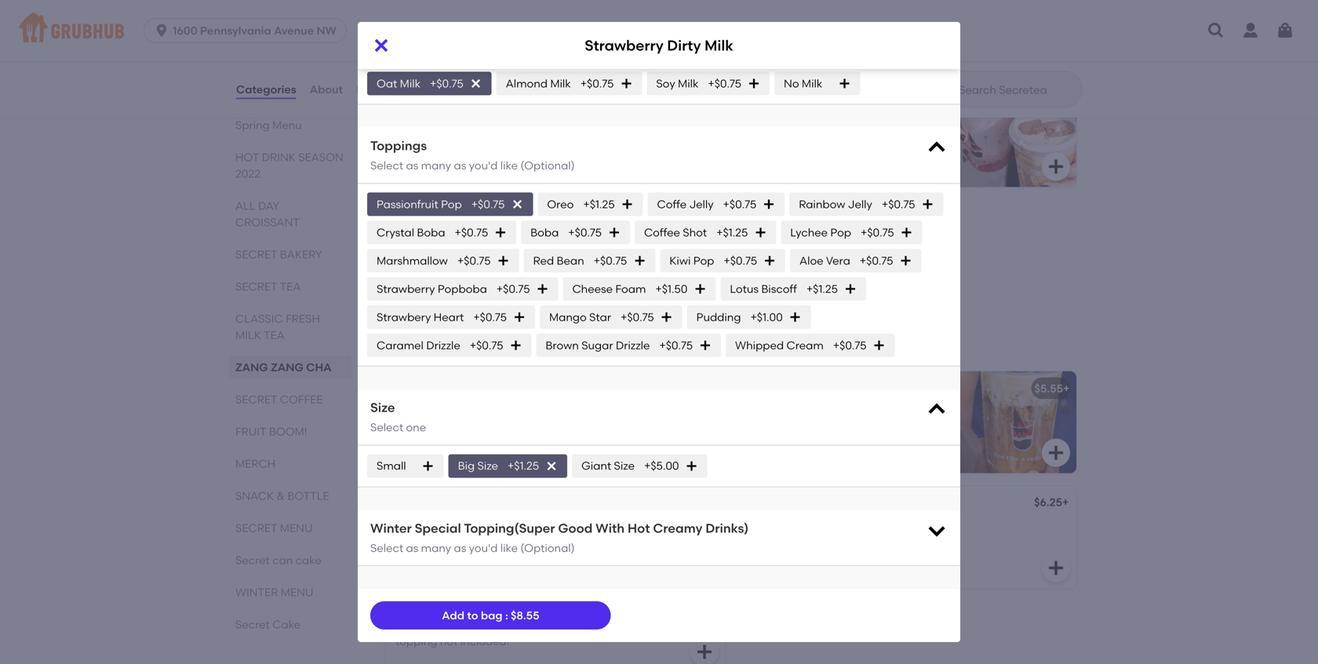 Task type: locate. For each thing, give the bounding box(es) containing it.
not
[[440, 118, 458, 131], [791, 118, 809, 131], [440, 233, 458, 247], [440, 520, 458, 533], [791, 520, 809, 533], [440, 635, 458, 648]]

many up passionfruit pop
[[421, 159, 451, 172]]

1 vertical spatial strawberry
[[395, 211, 455, 224]]

0 vertical spatial coffee
[[453, 335, 519, 355]]

0 horizontal spatial drizzle
[[426, 339, 460, 352]]

1 horizontal spatial jelly
[[848, 198, 872, 211]]

tea down 'bakery' on the top left of the page
[[280, 280, 301, 293]]

boba down passionfruit pop
[[417, 226, 445, 239]]

1 vertical spatial (optional)
[[520, 159, 575, 172]]

+$1.25 right big size
[[508, 459, 539, 473]]

+$1.25 for big size
[[508, 459, 539, 473]]

winter menu
[[235, 586, 313, 599]]

+$0.75 for coffe jelly
[[723, 198, 756, 211]]

3 many from the top
[[421, 542, 451, 555]]

brown sugar drizzle
[[546, 339, 650, 352]]

hot
[[235, 151, 259, 164]]

menu
[[272, 118, 302, 132]]

caramel for caramel peanutbutter latte
[[395, 382, 443, 395]]

1 vertical spatial foam
[[790, 382, 821, 395]]

+$0.75 for whipped cream
[[833, 339, 867, 352]]

0 vertical spatial (optional)
[[520, 38, 575, 52]]

:
[[505, 609, 508, 622]]

2 $5.80 from the top
[[683, 211, 712, 224]]

not down oero dirty milk at left top
[[440, 118, 458, 131]]

included! down add to bag : $8.55
[[460, 635, 509, 648]]

0 horizontal spatial foam
[[615, 282, 646, 296]]

3 (optional) from the top
[[520, 542, 575, 555]]

2 zang from the left
[[271, 361, 304, 374]]

avenue
[[274, 24, 314, 37]]

many down special
[[421, 542, 451, 555]]

one
[[406, 421, 426, 434]]

strawberry for +$0.75
[[377, 282, 435, 296]]

red
[[533, 254, 554, 267]]

dirty right oero
[[425, 96, 450, 109]]

winter
[[370, 521, 412, 536]]

pop up vera on the right of page
[[830, 226, 851, 239]]

select inside milk option select as many as you'd like (optional)
[[370, 38, 403, 52]]

size for big size
[[477, 459, 498, 473]]

1 vertical spatial coffee
[[280, 393, 323, 406]]

+$0.75 for aloe vera
[[860, 254, 893, 267]]

option
[[398, 17, 441, 33]]

topping not included! down oero dirty milk at left top
[[395, 118, 509, 131]]

2 horizontal spatial cheese
[[842, 497, 883, 511]]

0 horizontal spatial zang
[[235, 361, 268, 374]]

2 horizontal spatial latte
[[795, 497, 823, 511]]

1 horizontal spatial w.
[[882, 382, 895, 395]]

1 select from the top
[[370, 38, 403, 52]]

1 horizontal spatial latte
[[520, 382, 548, 395]]

+$0.75 for strawbery heart
[[473, 311, 507, 324]]

1 vertical spatial caramel
[[395, 382, 443, 395]]

select down option
[[370, 38, 403, 52]]

cold
[[823, 382, 849, 395]]

secret left add
[[395, 613, 430, 626]]

1 vertical spatial latte
[[795, 497, 823, 511]]

lotus
[[824, 96, 853, 109], [730, 282, 759, 296]]

soy milk
[[656, 77, 699, 90]]

0 vertical spatial foam
[[615, 282, 646, 296]]

croissant
[[235, 216, 300, 229]]

+$1.25 right "oreo" at left top
[[583, 198, 615, 211]]

menu down bottle
[[280, 522, 313, 535]]

0 vertical spatial coffee
[[644, 226, 680, 239]]

secret coffee down the "zang zang cha"
[[235, 393, 323, 406]]

0 vertical spatial latte
[[520, 382, 548, 395]]

pop for lychee pop
[[830, 226, 851, 239]]

included! up toppings select as many as you'd like (optional)
[[460, 118, 509, 131]]

strawberry dirty milk up soy
[[585, 37, 733, 54]]

coffee shot
[[644, 226, 707, 239]]

0 vertical spatial many
[[421, 38, 451, 52]]

+$1.25 right shot
[[716, 226, 748, 239]]

menu up cake
[[281, 586, 313, 599]]

oat for oat milk
[[377, 77, 397, 90]]

marble
[[395, 497, 433, 511]]

strawberry down passionfruit pop
[[395, 211, 455, 224]]

vera
[[826, 254, 850, 267]]

many inside toppings select as many as you'd like (optional)
[[421, 159, 451, 172]]

1 horizontal spatial boba
[[531, 226, 559, 239]]

topping for strawberry
[[395, 233, 437, 247]]

0 vertical spatial $5.80 +
[[683, 96, 718, 109]]

2 vertical spatial many
[[421, 542, 451, 555]]

secret left can
[[235, 554, 270, 567]]

1 vertical spatial $5.80
[[683, 211, 712, 224]]

almond milk
[[506, 77, 571, 90]]

aloe
[[800, 254, 823, 267]]

included! down marble coffee at the bottom left of the page
[[460, 520, 509, 533]]

topping down oero
[[395, 118, 437, 131]]

dirty
[[667, 37, 701, 54], [425, 96, 450, 109], [856, 96, 882, 109], [458, 211, 483, 224]]

w.
[[882, 382, 895, 395], [826, 497, 840, 511]]

categories button
[[235, 61, 297, 118]]

2 $5.80 + from the top
[[683, 211, 718, 224]]

pudding
[[696, 311, 741, 324]]

size right giant
[[614, 459, 635, 473]]

secret bakery
[[235, 248, 322, 261]]

select down toppings in the left top of the page
[[370, 159, 403, 172]]

2 (optional) from the top
[[520, 159, 575, 172]]

1 jelly from the left
[[689, 198, 714, 211]]

+$0.75 for mango star
[[621, 311, 654, 324]]

merch
[[235, 457, 276, 471]]

1 many from the top
[[421, 38, 451, 52]]

coffee up special
[[436, 497, 473, 511]]

topping for oat
[[747, 520, 789, 533]]

0 vertical spatial secret coffee
[[383, 335, 519, 355]]

0 vertical spatial oat
[[377, 77, 397, 90]]

secret up the fruit
[[235, 393, 277, 406]]

1 vertical spatial menu
[[281, 586, 313, 599]]

strawberry
[[585, 37, 664, 54], [395, 211, 455, 224], [377, 282, 435, 296]]

+$0.75 for oat milk
[[430, 77, 463, 90]]

jelly right rainbow
[[848, 198, 872, 211]]

2 vertical spatial $5.80
[[683, 382, 712, 395]]

strawberry up strawbery
[[377, 282, 435, 296]]

menu for winter menu
[[281, 586, 313, 599]]

special
[[415, 521, 461, 536]]

latte for milk
[[795, 497, 823, 511]]

included! for oero dirty milk
[[460, 118, 509, 131]]

cream
[[787, 339, 824, 352]]

topping not included! for oero
[[395, 118, 509, 131]]

peanut butter lotus dirty milk image
[[959, 85, 1076, 187]]

not down marble coffee at the bottom left of the page
[[440, 520, 458, 533]]

+ for caramel peanutbutter latte
[[712, 382, 718, 395]]

2022
[[235, 167, 261, 180]]

0 vertical spatial cheese
[[572, 282, 613, 296]]

reviews
[[356, 83, 400, 96]]

+$0.75 for red bean
[[594, 254, 627, 267]]

1 vertical spatial $5.80 +
[[683, 211, 718, 224]]

spring menu
[[235, 118, 302, 132]]

$5.80 for cheese foam cold brew w. brown sugar
[[683, 382, 712, 395]]

secret coffee down 'heart'
[[383, 335, 519, 355]]

not down add
[[440, 635, 458, 648]]

2 horizontal spatial pop
[[830, 226, 851, 239]]

0 vertical spatial menu
[[280, 522, 313, 535]]

0 horizontal spatial boba
[[417, 226, 445, 239]]

topping not included! down oat milk latte w. cheese foam
[[747, 520, 861, 533]]

many inside milk option select as many as you'd like (optional)
[[421, 38, 451, 52]]

(optional) up "oreo" at left top
[[520, 159, 575, 172]]

caramel up size select one
[[395, 382, 443, 395]]

included! up popboba
[[460, 233, 509, 247]]

bean
[[557, 254, 584, 267]]

$5.80 down pudding
[[683, 382, 712, 395]]

milk
[[370, 17, 395, 33], [704, 37, 733, 54], [400, 77, 421, 90], [550, 77, 571, 90], [678, 77, 699, 90], [802, 77, 822, 90], [453, 96, 475, 109], [884, 96, 906, 109], [486, 211, 508, 224], [770, 497, 792, 511]]

+$1.00
[[750, 311, 783, 324]]

1 (optional) from the top
[[520, 38, 575, 52]]

brown sugar boba dirty milk image
[[607, 0, 725, 72]]

+$1.25 down the aloe vera
[[806, 282, 838, 296]]

topping not included! for peanut
[[747, 118, 861, 131]]

drizzle down 'heart'
[[426, 339, 460, 352]]

1 vertical spatial tea
[[264, 329, 285, 342]]

1 boba from the left
[[417, 226, 445, 239]]

1 vertical spatial sugar
[[934, 382, 966, 395]]

oat for oat milk latte w. cheese foam
[[747, 497, 768, 511]]

svg image
[[1207, 21, 1226, 40], [1276, 21, 1295, 40], [154, 23, 170, 38], [372, 36, 391, 55], [926, 137, 948, 159], [1047, 157, 1065, 176], [511, 198, 524, 211], [763, 198, 775, 211], [494, 226, 507, 239], [497, 255, 510, 267], [633, 255, 646, 267], [763, 255, 776, 267], [899, 255, 912, 267], [694, 283, 706, 295], [844, 283, 857, 295], [513, 311, 526, 324], [789, 311, 802, 324], [699, 339, 712, 352], [926, 399, 948, 421], [545, 460, 558, 473], [685, 460, 698, 473], [926, 520, 948, 542], [1047, 559, 1065, 578]]

milk inside milk option select as many as you'd like (optional)
[[370, 17, 395, 33]]

1 $5.80 from the top
[[683, 96, 712, 109]]

zang down milk
[[235, 361, 268, 374]]

1 horizontal spatial secret coffee
[[383, 335, 519, 355]]

drizzle down the cheese foam at the top left
[[616, 339, 650, 352]]

many down option
[[421, 38, 451, 52]]

like inside toppings select as many as you'd like (optional)
[[500, 159, 518, 172]]

crystal
[[377, 226, 414, 239]]

secret
[[235, 554, 270, 567], [395, 613, 430, 626], [235, 618, 270, 632]]

pop
[[441, 198, 462, 211], [830, 226, 851, 239], [693, 254, 714, 267]]

pop for kiwi pop
[[693, 254, 714, 267]]

1 vertical spatial like
[[500, 159, 518, 172]]

not for secret
[[440, 635, 458, 648]]

2 you'd from the top
[[469, 159, 498, 172]]

caramel down strawbery
[[377, 339, 424, 352]]

topping not included! down marble coffee at the bottom left of the page
[[395, 520, 509, 533]]

1 vertical spatial cheese
[[747, 382, 788, 395]]

$5.80 + up shot
[[683, 211, 718, 224]]

not down butter at the top of the page
[[791, 118, 809, 131]]

1 vertical spatial w.
[[826, 497, 840, 511]]

coffee down coffe
[[644, 226, 680, 239]]

$5.80 + down pudding
[[683, 382, 718, 395]]

0 vertical spatial pop
[[441, 198, 462, 211]]

1 vertical spatial lotus
[[730, 282, 759, 296]]

topping down oat milk latte w. cheese foam
[[747, 520, 789, 533]]

oat up oero
[[377, 77, 397, 90]]

pop for passionfruit pop
[[441, 198, 462, 211]]

1 horizontal spatial cheese
[[747, 382, 788, 395]]

included! down oat milk latte w. cheese foam
[[812, 520, 861, 533]]

many inside winter special topping(super good with hot creamy drinks) select as many as you'd like (optional)
[[421, 542, 451, 555]]

as
[[406, 38, 418, 52], [454, 38, 466, 52], [406, 159, 418, 172], [454, 159, 466, 172], [406, 542, 418, 555], [454, 542, 466, 555]]

brown down mango
[[546, 339, 579, 352]]

1 vertical spatial pop
[[830, 226, 851, 239]]

secret for secret can cake
[[235, 554, 270, 567]]

$5.80 + down the soy milk
[[683, 96, 718, 109]]

0 horizontal spatial oat
[[377, 77, 397, 90]]

strawbery
[[377, 311, 431, 324]]

size select one
[[370, 400, 426, 434]]

0 horizontal spatial size
[[370, 400, 395, 415]]

0 vertical spatial lotus
[[824, 96, 853, 109]]

3 $5.80 from the top
[[683, 382, 712, 395]]

1 vertical spatial secret coffee
[[235, 393, 323, 406]]

1 horizontal spatial sugar
[[934, 382, 966, 395]]

2 vertical spatial cheese
[[842, 497, 883, 511]]

0 vertical spatial brown
[[546, 339, 579, 352]]

0 horizontal spatial strawberry dirty milk
[[395, 211, 508, 224]]

topping not included! down add
[[395, 635, 509, 648]]

latte for peanutbutter
[[520, 382, 548, 395]]

0 horizontal spatial cheese
[[572, 282, 613, 296]]

3 select from the top
[[370, 421, 403, 434]]

main navigation navigation
[[0, 0, 1318, 61]]

topping not included! up the marshmallow
[[395, 233, 509, 247]]

2 many from the top
[[421, 159, 451, 172]]

coffee up boom! at the bottom left
[[280, 393, 323, 406]]

1 horizontal spatial pop
[[693, 254, 714, 267]]

+$1.25
[[583, 198, 615, 211], [716, 226, 748, 239], [806, 282, 838, 296], [508, 459, 539, 473]]

topping not included! down butter at the top of the page
[[747, 118, 861, 131]]

1 you'd from the top
[[469, 38, 498, 52]]

2 select from the top
[[370, 159, 403, 172]]

you'd
[[469, 38, 498, 52], [469, 159, 498, 172], [469, 542, 498, 555]]

oat milk latte w. cheese foam
[[747, 497, 916, 511]]

topping down marble
[[395, 520, 437, 533]]

you'd inside toppings select as many as you'd like (optional)
[[469, 159, 498, 172]]

pop right kiwi on the right of the page
[[693, 254, 714, 267]]

jelly for coffe jelly
[[689, 198, 714, 211]]

not down oat milk latte w. cheese foam
[[791, 520, 809, 533]]

pennsylvania
[[200, 24, 271, 37]]

Search Secretea search field
[[957, 82, 1077, 97]]

jelly up shot
[[689, 198, 714, 211]]

lotus right butter at the top of the page
[[824, 96, 853, 109]]

1 vertical spatial strawberry dirty milk
[[395, 211, 508, 224]]

0 horizontal spatial pop
[[441, 198, 462, 211]]

2 horizontal spatial size
[[614, 459, 635, 473]]

2 jelly from the left
[[848, 198, 872, 211]]

2 like from the top
[[500, 159, 518, 172]]

3 you'd from the top
[[469, 542, 498, 555]]

0 vertical spatial sugar
[[582, 339, 613, 352]]

topping up the marshmallow
[[395, 233, 437, 247]]

lychee pop
[[790, 226, 851, 239]]

jelly for rainbow jelly
[[848, 198, 872, 211]]

2 vertical spatial $5.80 +
[[683, 382, 718, 395]]

2 vertical spatial pop
[[693, 254, 714, 267]]

select inside winter special topping(super good with hot creamy drinks) select as many as you'd like (optional)
[[370, 542, 403, 555]]

2 vertical spatial latte
[[433, 613, 461, 626]]

boba up red
[[531, 226, 559, 239]]

marble coffee image
[[607, 487, 725, 589]]

strawberry dirty milk down passionfruit pop
[[395, 211, 508, 224]]

you'd inside winter special topping(super good with hot creamy drinks) select as many as you'd like (optional)
[[469, 542, 498, 555]]

0 horizontal spatial coffee
[[436, 497, 473, 511]]

3 like from the top
[[500, 542, 518, 555]]

tea inside classic fresh milk tea
[[264, 329, 285, 342]]

marshmallow
[[377, 254, 448, 267]]

2 vertical spatial like
[[500, 542, 518, 555]]

shot
[[683, 226, 707, 239]]

0 horizontal spatial jelly
[[689, 198, 714, 211]]

2 vertical spatial (optional)
[[520, 542, 575, 555]]

$5.25
[[683, 497, 712, 511]]

2 vertical spatial strawberry
[[377, 282, 435, 296]]

snack
[[235, 490, 274, 503]]

1 vertical spatial oat
[[747, 497, 768, 511]]

peanut butter lotus dirty milk
[[747, 96, 906, 109]]

milk option select as many as you'd like (optional)
[[370, 17, 575, 52]]

size up small
[[370, 400, 395, 415]]

2 vertical spatial foam
[[885, 497, 916, 511]]

not up the marshmallow
[[440, 233, 458, 247]]

(optional) down good
[[520, 542, 575, 555]]

caramel for caramel drizzle
[[377, 339, 424, 352]]

svg image
[[695, 42, 714, 61], [1047, 42, 1065, 61], [470, 77, 482, 90], [620, 77, 633, 90], [748, 77, 760, 90], [838, 77, 851, 90], [621, 198, 634, 211], [921, 198, 934, 211], [608, 226, 621, 239], [754, 226, 767, 239], [900, 226, 913, 239], [695, 273, 714, 292], [536, 283, 549, 295], [660, 311, 673, 324], [510, 339, 522, 352], [873, 339, 885, 352], [695, 444, 714, 463], [1047, 444, 1065, 463], [422, 460, 434, 473], [695, 559, 714, 578], [695, 643, 714, 662]]

as down special
[[454, 542, 466, 555]]

&
[[277, 490, 285, 503]]

1 horizontal spatial brown
[[898, 382, 932, 395]]

secret down snack
[[235, 522, 277, 535]]

0 horizontal spatial coffee
[[280, 393, 323, 406]]

tea down classic
[[264, 329, 285, 342]]

topping down peanut
[[747, 118, 789, 131]]

1 like from the top
[[500, 38, 518, 52]]

0 vertical spatial like
[[500, 38, 518, 52]]

reviews button
[[355, 61, 401, 118]]

boba
[[417, 226, 445, 239], [531, 226, 559, 239]]

+$0.75 for brown sugar drizzle
[[659, 339, 693, 352]]

3 $5.80 + from the top
[[683, 382, 718, 395]]

size for giant size
[[614, 459, 635, 473]]

peanutbutter
[[445, 382, 517, 395]]

bakery
[[280, 248, 322, 261]]

$5.80 for peanut butter lotus dirty milk
[[683, 96, 712, 109]]

+ for oero dirty milk
[[712, 96, 718, 109]]

0 vertical spatial you'd
[[469, 38, 498, 52]]

+$0.75 for boba
[[568, 226, 602, 239]]

0 vertical spatial caramel
[[377, 339, 424, 352]]

1 horizontal spatial strawberry dirty milk
[[585, 37, 733, 54]]

mango dirty milk image
[[959, 0, 1076, 72]]

topping for oero
[[395, 118, 437, 131]]

1 horizontal spatial zang
[[271, 361, 304, 374]]

toppings select as many as you'd like (optional)
[[370, 138, 575, 172]]

winter
[[235, 586, 278, 599]]

2 vertical spatial you'd
[[469, 542, 498, 555]]

zang left cha at the bottom left of page
[[271, 361, 304, 374]]

4 select from the top
[[370, 542, 403, 555]]

coffee up peanutbutter
[[453, 335, 519, 355]]

dirty right butter at the top of the page
[[856, 96, 882, 109]]

lotus left biscoff
[[730, 282, 759, 296]]

included! down peanut butter lotus dirty milk
[[812, 118, 861, 131]]

$6.25
[[1035, 96, 1063, 109], [1034, 496, 1062, 509]]

dirty down passionfruit pop
[[458, 211, 483, 224]]

strawberry up soy
[[585, 37, 664, 54]]

bottle
[[287, 490, 329, 503]]

zang zang cha
[[235, 361, 332, 374]]

1 horizontal spatial drizzle
[[616, 339, 650, 352]]

$5.80 down the soy milk
[[683, 96, 712, 109]]

1 vertical spatial coffee
[[436, 497, 473, 511]]

select left one
[[370, 421, 403, 434]]

pop right "passionfruit"
[[441, 198, 462, 211]]

1 vertical spatial many
[[421, 159, 451, 172]]

1 horizontal spatial foam
[[790, 382, 821, 395]]

menu for secret menu
[[280, 522, 313, 535]]

(optional) up almond milk at the left of page
[[520, 38, 575, 52]]

zang
[[235, 361, 268, 374], [271, 361, 304, 374]]

drizzle
[[426, 339, 460, 352], [616, 339, 650, 352]]

secret cake
[[235, 618, 301, 632]]

foam
[[615, 282, 646, 296], [790, 382, 821, 395], [885, 497, 916, 511]]

select down winter
[[370, 542, 403, 555]]

like
[[500, 38, 518, 52], [500, 159, 518, 172], [500, 542, 518, 555]]

topping for peanut
[[747, 118, 789, 131]]

topping
[[395, 118, 437, 131], [747, 118, 789, 131], [395, 233, 437, 247], [395, 520, 437, 533], [747, 520, 789, 533], [395, 635, 437, 648]]

brown right brew
[[898, 382, 932, 395]]

like inside milk option select as many as you'd like (optional)
[[500, 38, 518, 52]]

0 vertical spatial $5.80
[[683, 96, 712, 109]]

size right big
[[477, 459, 498, 473]]

1 horizontal spatial oat
[[747, 497, 768, 511]]

0 vertical spatial tea
[[280, 280, 301, 293]]

tea
[[280, 280, 301, 293], [264, 329, 285, 342]]

1 horizontal spatial size
[[477, 459, 498, 473]]

1600 pennsylvania avenue nw
[[173, 24, 336, 37]]

+$0.75 for marshmallow
[[457, 254, 491, 267]]

+$1.50
[[655, 282, 688, 296]]

cheese foam cold brew w. brown sugar image
[[959, 372, 1076, 474]]

1 horizontal spatial lotus
[[824, 96, 853, 109]]

included! for secret latte
[[460, 635, 509, 648]]

+$0.75 for crystal boba
[[455, 226, 488, 239]]

1 $5.80 + from the top
[[683, 96, 718, 109]]

oat up the drinks)
[[747, 497, 768, 511]]

0 horizontal spatial latte
[[433, 613, 461, 626]]

all day croissant
[[235, 199, 300, 229]]

topping down the secret latte
[[395, 635, 437, 648]]

secret down "winter"
[[235, 618, 270, 632]]

$5.80 up shot
[[683, 211, 712, 224]]

+ for cheese foam cold brew w. brown sugar
[[1063, 382, 1070, 395]]

included! for oat milk latte w. cheese foam
[[812, 520, 861, 533]]



Task type: vqa. For each thing, say whether or not it's contained in the screenshot.
the leftmost Size
yes



Task type: describe. For each thing, give the bounding box(es) containing it.
topping not included! for strawberry
[[395, 233, 509, 247]]

1 horizontal spatial coffee
[[453, 335, 519, 355]]

1 drizzle from the left
[[426, 339, 460, 352]]

secret down 'croissant'
[[235, 248, 277, 261]]

kiwi
[[669, 254, 691, 267]]

0 horizontal spatial brown
[[546, 339, 579, 352]]

+ for marble coffee
[[712, 497, 718, 511]]

+$1.25 for coffee shot
[[716, 226, 748, 239]]

not for oat
[[791, 520, 809, 533]]

foam for cheese foam
[[615, 282, 646, 296]]

not for peanut
[[791, 118, 809, 131]]

strawberry for topping not included!
[[395, 211, 455, 224]]

oero dirty milk
[[395, 96, 475, 109]]

almond
[[506, 77, 548, 90]]

cheese for cheese foam cold brew w. brown sugar
[[747, 382, 788, 395]]

cake
[[272, 618, 301, 632]]

(optional) inside milk option select as many as you'd like (optional)
[[520, 38, 575, 52]]

big size
[[458, 459, 498, 473]]

$8.55
[[511, 609, 539, 622]]

all
[[235, 199, 255, 213]]

1 vertical spatial $6.25 +
[[1034, 496, 1069, 509]]

lotus biscoff
[[730, 282, 797, 296]]

as up oero dirty milk at left top
[[454, 38, 466, 52]]

secret for secret cake
[[235, 618, 270, 632]]

to
[[467, 609, 478, 622]]

day
[[258, 199, 279, 213]]

foam for cheese foam cold brew w. brown sugar
[[790, 382, 821, 395]]

milk
[[235, 329, 261, 342]]

0 vertical spatial $6.25
[[1035, 96, 1063, 109]]

0 vertical spatial strawberry
[[585, 37, 664, 54]]

not for marble
[[440, 520, 458, 533]]

$5.55 +
[[1035, 382, 1070, 395]]

1 horizontal spatial coffee
[[644, 226, 680, 239]]

snack & bottle
[[235, 490, 329, 503]]

fruit
[[235, 425, 266, 439]]

0 vertical spatial $6.25 +
[[1035, 96, 1070, 109]]

giant size
[[581, 459, 635, 473]]

classic
[[235, 312, 283, 326]]

1 vertical spatial brown
[[898, 382, 932, 395]]

as down toppings in the left top of the page
[[406, 159, 418, 172]]

big
[[458, 459, 475, 473]]

star
[[589, 311, 611, 324]]

can
[[272, 554, 293, 567]]

0 horizontal spatial w.
[[826, 497, 840, 511]]

2 drizzle from the left
[[616, 339, 650, 352]]

passionfruit pop
[[377, 198, 462, 211]]

included! for marble coffee
[[460, 520, 509, 533]]

coffe
[[657, 198, 687, 211]]

mango
[[549, 311, 587, 324]]

toppings
[[370, 138, 427, 153]]

no
[[784, 77, 799, 90]]

classic fresh milk tea
[[235, 312, 320, 342]]

$5.55
[[1035, 382, 1063, 395]]

with
[[596, 521, 625, 536]]

topping not included! for marble
[[395, 520, 509, 533]]

$5.80 + for cheese
[[683, 382, 718, 395]]

oero dirty milk image
[[607, 85, 725, 187]]

+$0.75 for strawberry popboba
[[496, 282, 530, 296]]

boom!
[[269, 425, 307, 439]]

size inside size select one
[[370, 400, 395, 415]]

cheese foam cold brew w. brown sugar
[[747, 382, 966, 395]]

included! for strawberry dirty milk
[[460, 233, 509, 247]]

0 horizontal spatial lotus
[[730, 282, 759, 296]]

0 vertical spatial w.
[[882, 382, 895, 395]]

fresh
[[286, 312, 320, 326]]

included! for peanut butter lotus dirty milk
[[812, 118, 861, 131]]

soy
[[656, 77, 675, 90]]

+$0.75 for lychee pop
[[861, 226, 894, 239]]

2 boba from the left
[[531, 226, 559, 239]]

(optional) inside toppings select as many as you'd like (optional)
[[520, 159, 575, 172]]

dirty up the soy milk
[[667, 37, 701, 54]]

+$1.25 for lotus biscoff
[[806, 282, 838, 296]]

+$0.75 for caramel drizzle
[[470, 339, 503, 352]]

popboba
[[438, 282, 487, 296]]

categories
[[236, 83, 296, 96]]

cheese for cheese foam
[[572, 282, 613, 296]]

1 zang from the left
[[235, 361, 268, 374]]

secret for secret latte
[[395, 613, 430, 626]]

1 vertical spatial $6.25
[[1034, 496, 1062, 509]]

2 horizontal spatial foam
[[885, 497, 916, 511]]

cha
[[306, 361, 332, 374]]

winter special topping(super good with hot creamy drinks) select as many as you'd like (optional)
[[370, 521, 749, 555]]

not for oero
[[440, 118, 458, 131]]

as up passionfruit pop
[[454, 159, 466, 172]]

topping not included! for oat
[[747, 520, 861, 533]]

small
[[377, 459, 406, 473]]

+$0.75 for kiwi pop
[[724, 254, 757, 267]]

$5.25 +
[[683, 497, 718, 511]]

red bean
[[533, 254, 584, 267]]

nw
[[316, 24, 336, 37]]

about button
[[309, 61, 344, 118]]

secret up classic
[[235, 280, 277, 293]]

bag
[[481, 609, 503, 622]]

not for strawberry
[[440, 233, 458, 247]]

you'd inside milk option select as many as you'd like (optional)
[[469, 38, 498, 52]]

svg image inside 1600 pennsylvania avenue nw button
[[154, 23, 170, 38]]

topping for marble
[[395, 520, 437, 533]]

caramel peanutbutter latte image
[[607, 372, 725, 474]]

aloe vera
[[800, 254, 850, 267]]

rainbow jelly
[[799, 198, 872, 211]]

good
[[558, 521, 593, 536]]

select inside toppings select as many as you'd like (optional)
[[370, 159, 403, 172]]

select inside size select one
[[370, 421, 403, 434]]

+$1.25 for oreo
[[583, 198, 615, 211]]

$5.80 + for peanut
[[683, 96, 718, 109]]

strawberry dirty milk image
[[607, 201, 725, 303]]

as down option
[[406, 38, 418, 52]]

hot
[[628, 521, 650, 536]]

like inside winter special topping(super good with hot creamy drinks) select as many as you'd like (optional)
[[500, 542, 518, 555]]

oat milk
[[377, 77, 421, 90]]

secret latte
[[395, 613, 461, 626]]

+$0.75 for passionfruit pop
[[471, 198, 505, 211]]

0 vertical spatial strawberry dirty milk
[[585, 37, 733, 54]]

(optional) inside winter special topping(super good with hot creamy drinks) select as many as you'd like (optional)
[[520, 542, 575, 555]]

+$0.75 for soy milk
[[708, 77, 741, 90]]

whipped cream
[[735, 339, 824, 352]]

lychee
[[790, 226, 828, 239]]

strawberry popboba
[[377, 282, 487, 296]]

marble coffee
[[395, 497, 473, 511]]

caramel drizzle
[[377, 339, 460, 352]]

+$5.00
[[644, 459, 679, 473]]

topping for secret
[[395, 635, 437, 648]]

drinks)
[[705, 521, 749, 536]]

0 horizontal spatial secret coffee
[[235, 393, 323, 406]]

+ for peanut butter lotus dirty milk
[[1063, 96, 1070, 109]]

caramel peanutbutter latte
[[395, 382, 548, 395]]

rainbow
[[799, 198, 845, 211]]

cheese foam
[[572, 282, 646, 296]]

about
[[310, 83, 343, 96]]

secret menu
[[235, 522, 313, 535]]

topping not included! for secret
[[395, 635, 509, 648]]

season
[[298, 151, 343, 164]]

creamy
[[653, 521, 702, 536]]

strawbery heart
[[377, 311, 464, 324]]

brew
[[852, 382, 879, 395]]

+$0.75 for rainbow jelly
[[882, 198, 915, 211]]

add
[[442, 609, 464, 622]]

0 horizontal spatial sugar
[[582, 339, 613, 352]]

butter
[[788, 96, 821, 109]]

+$0.75 for almond milk
[[580, 77, 614, 90]]

oreo
[[547, 198, 574, 211]]

crystal boba
[[377, 226, 445, 239]]

+ for strawberry dirty milk
[[712, 211, 718, 224]]

secret tea
[[235, 280, 301, 293]]

spring
[[235, 118, 270, 132]]

as down winter
[[406, 542, 418, 555]]

kiwi pop
[[669, 254, 714, 267]]

secret down strawbery heart
[[383, 335, 449, 355]]

1600
[[173, 24, 197, 37]]



